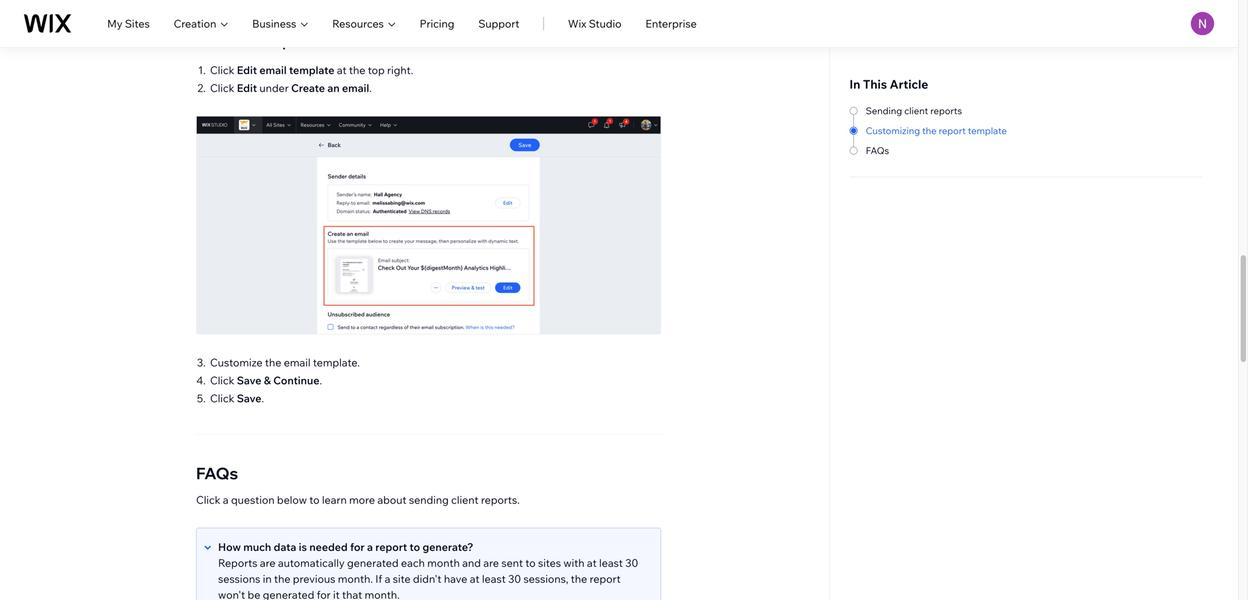 Task type: vqa. For each thing, say whether or not it's contained in the screenshot.
bottom at
yes



Task type: locate. For each thing, give the bounding box(es) containing it.
0 horizontal spatial .
[[261, 392, 264, 406]]

customizing
[[866, 125, 920, 137]]

30 right with
[[625, 557, 638, 570]]

1 vertical spatial report
[[375, 541, 407, 554]]

my
[[107, 17, 123, 30]]

at down and
[[470, 573, 480, 586]]

month. down if
[[365, 589, 400, 601]]

are up 'in'
[[260, 557, 276, 570]]

generate?
[[423, 541, 473, 554]]

are
[[260, 557, 276, 570], [483, 557, 499, 570]]

for
[[350, 541, 365, 554], [317, 589, 331, 601]]

month. up that on the left of page
[[338, 573, 373, 586]]

for right needed
[[350, 541, 365, 554]]

edit down to edit the template:
[[237, 64, 257, 77]]

in
[[263, 573, 272, 586]]

a left question
[[223, 494, 229, 507]]

2 vertical spatial to
[[525, 557, 536, 570]]

2 horizontal spatial .
[[369, 82, 372, 95]]

2 vertical spatial email
[[284, 356, 311, 370]]

1 horizontal spatial 30
[[625, 557, 638, 570]]

1 vertical spatial 30
[[508, 573, 521, 586]]

enterprise
[[646, 17, 697, 30]]

least
[[599, 557, 623, 570], [482, 573, 506, 586]]

2 horizontal spatial a
[[385, 573, 390, 586]]

creation
[[174, 17, 216, 30]]

at
[[337, 64, 347, 77], [587, 557, 597, 570], [470, 573, 480, 586]]

how much data is needed for a report to generate? button
[[197, 540, 647, 556]]

faqs down customizing
[[866, 145, 889, 157]]

template for email
[[289, 64, 334, 77]]

if
[[375, 573, 382, 586]]

1 horizontal spatial least
[[599, 557, 623, 570]]

email up under
[[259, 64, 287, 77]]

1 horizontal spatial .
[[320, 374, 322, 388]]

business button
[[252, 16, 308, 32]]

0 vertical spatial a
[[223, 494, 229, 507]]

1 vertical spatial client
[[451, 494, 479, 507]]

2 edit from the top
[[237, 82, 257, 95]]

studio
[[589, 17, 622, 30]]

at up the an
[[337, 64, 347, 77]]

0 horizontal spatial are
[[260, 557, 276, 570]]

1 horizontal spatial template
[[968, 125, 1007, 137]]

1 horizontal spatial to
[[410, 541, 420, 554]]

client down "article"
[[904, 105, 928, 117]]

2 save from the top
[[237, 392, 261, 406]]

2 vertical spatial a
[[385, 573, 390, 586]]

edit
[[237, 64, 257, 77], [237, 82, 257, 95]]

the up &
[[265, 356, 281, 370]]

0 vertical spatial save
[[237, 374, 261, 388]]

1 horizontal spatial report
[[590, 573, 621, 586]]

click
[[210, 64, 234, 77], [210, 82, 234, 95], [210, 374, 234, 388], [210, 392, 234, 406], [196, 494, 220, 507]]

generated down 'in'
[[263, 589, 314, 601]]

question
[[231, 494, 275, 507]]

1 vertical spatial to
[[410, 541, 420, 554]]

1 vertical spatial edit
[[237, 82, 257, 95]]

0 vertical spatial .
[[369, 82, 372, 95]]

0 vertical spatial least
[[599, 557, 623, 570]]

0 horizontal spatial 30
[[508, 573, 521, 586]]

this
[[863, 77, 887, 92]]

email right the an
[[342, 82, 369, 95]]

1 horizontal spatial faqs
[[866, 145, 889, 157]]

is
[[299, 541, 307, 554]]

continue
[[273, 374, 320, 388]]

0 vertical spatial generated
[[347, 557, 399, 570]]

faqs up question
[[196, 464, 238, 484]]

template.
[[313, 356, 360, 370]]

0 horizontal spatial to
[[309, 494, 320, 507]]

1 vertical spatial save
[[237, 392, 261, 406]]

resources
[[332, 17, 384, 30]]

to right sent
[[525, 557, 536, 570]]

1 horizontal spatial client
[[904, 105, 928, 117]]

0 vertical spatial at
[[337, 64, 347, 77]]

email
[[259, 64, 287, 77], [342, 82, 369, 95], [284, 356, 311, 370]]

. down template.
[[320, 374, 322, 388]]

to left 'learn'
[[309, 494, 320, 507]]

template inside click edit email template at the top right. click edit under create an email .
[[289, 64, 334, 77]]

1 horizontal spatial are
[[483, 557, 499, 570]]

1 vertical spatial template
[[968, 125, 1007, 137]]

1 vertical spatial a
[[367, 541, 373, 554]]

to
[[309, 494, 320, 507], [410, 541, 420, 554], [525, 557, 536, 570]]

1 vertical spatial month.
[[365, 589, 400, 601]]

0 vertical spatial 30
[[625, 557, 638, 570]]

report right the sessions,
[[590, 573, 621, 586]]

to up each
[[410, 541, 420, 554]]

automatically
[[278, 557, 345, 570]]

2 vertical spatial at
[[470, 573, 480, 586]]

save left &
[[237, 374, 261, 388]]

report
[[939, 125, 966, 137], [375, 541, 407, 554], [590, 573, 621, 586]]

edit left under
[[237, 82, 257, 95]]

30 down sent
[[508, 573, 521, 586]]

0 horizontal spatial client
[[451, 494, 479, 507]]

.
[[369, 82, 372, 95], [320, 374, 322, 388], [261, 392, 264, 406]]

1 vertical spatial generated
[[263, 589, 314, 601]]

1 horizontal spatial for
[[350, 541, 365, 554]]

month.
[[338, 573, 373, 586], [365, 589, 400, 601]]

sessions,
[[524, 573, 568, 586]]

a right needed
[[367, 541, 373, 554]]

my sites link
[[107, 16, 150, 32]]

the
[[238, 35, 257, 50], [349, 64, 365, 77], [922, 125, 937, 137], [265, 356, 281, 370], [274, 573, 291, 586], [571, 573, 587, 586]]

. down &
[[261, 392, 264, 406]]

a
[[223, 494, 229, 507], [367, 541, 373, 554], [385, 573, 390, 586]]

for left it
[[317, 589, 331, 601]]

0 vertical spatial template
[[289, 64, 334, 77]]

1 vertical spatial least
[[482, 573, 506, 586]]

client
[[904, 105, 928, 117], [451, 494, 479, 507]]

report down reports
[[939, 125, 966, 137]]

enterprise link
[[646, 16, 697, 32]]

the down with
[[571, 573, 587, 586]]

least down sent
[[482, 573, 506, 586]]

how
[[218, 541, 241, 554]]

at right with
[[587, 557, 597, 570]]

save down the customize
[[237, 392, 261, 406]]

0 horizontal spatial report
[[375, 541, 407, 554]]

2 horizontal spatial report
[[939, 125, 966, 137]]

a right if
[[385, 573, 390, 586]]

generated
[[347, 557, 399, 570], [263, 589, 314, 601]]

0 vertical spatial client
[[904, 105, 928, 117]]

2 horizontal spatial to
[[525, 557, 536, 570]]

0 horizontal spatial a
[[223, 494, 229, 507]]

. down top
[[369, 82, 372, 95]]

faqs
[[866, 145, 889, 157], [196, 464, 238, 484]]

email up continue
[[284, 356, 311, 370]]

1 edit from the top
[[237, 64, 257, 77]]

click edit email template at the top right. click edit under create an email .
[[210, 64, 413, 95]]

wix studio
[[568, 17, 622, 30]]

email inside customize the email template. click save & continue . click save .
[[284, 356, 311, 370]]

report up each
[[375, 541, 407, 554]]

2 horizontal spatial at
[[587, 557, 597, 570]]

profile image image
[[1191, 12, 1214, 35]]

top
[[368, 64, 385, 77]]

save
[[237, 374, 261, 388], [237, 392, 261, 406]]

the left top
[[349, 64, 365, 77]]

template for report
[[968, 125, 1007, 137]]

0 vertical spatial edit
[[237, 64, 257, 77]]

sending
[[409, 494, 449, 507]]

reports
[[218, 557, 257, 570]]

&
[[264, 374, 271, 388]]

are right and
[[483, 557, 499, 570]]

the inside click edit email template at the top right. click edit under create an email .
[[349, 64, 365, 77]]

client left reports.
[[451, 494, 479, 507]]

below
[[277, 494, 307, 507]]

0 vertical spatial email
[[259, 64, 287, 77]]

generated up if
[[347, 557, 399, 570]]

much
[[243, 541, 271, 554]]

sites
[[125, 17, 150, 30]]

template
[[289, 64, 334, 77], [968, 125, 1007, 137]]

0 horizontal spatial at
[[337, 64, 347, 77]]

0 horizontal spatial for
[[317, 589, 331, 601]]

under
[[259, 82, 289, 95]]

30
[[625, 557, 638, 570], [508, 573, 521, 586]]

support link
[[478, 16, 519, 32]]

sites
[[538, 557, 561, 570]]

0 horizontal spatial generated
[[263, 589, 314, 601]]

0 horizontal spatial template
[[289, 64, 334, 77]]

1 are from the left
[[260, 557, 276, 570]]

0 horizontal spatial faqs
[[196, 464, 238, 484]]

sessions
[[218, 573, 260, 586]]

least right with
[[599, 557, 623, 570]]



Task type: describe. For each thing, give the bounding box(es) containing it.
the right "edit" on the top left of page
[[238, 35, 257, 50]]

to edit the template:
[[196, 35, 315, 50]]

customize
[[210, 356, 263, 370]]

the down sending client reports
[[922, 125, 937, 137]]

with
[[564, 557, 585, 570]]

my sites
[[107, 17, 150, 30]]

2 vertical spatial report
[[590, 573, 621, 586]]

customize the email template. click save & continue . click save .
[[210, 356, 360, 406]]

in this article
[[850, 77, 928, 92]]

have
[[444, 573, 467, 586]]

needed
[[309, 541, 348, 554]]

0 horizontal spatial least
[[482, 573, 506, 586]]

click a question below to learn more about sending client reports.
[[196, 494, 520, 507]]

more
[[349, 494, 375, 507]]

how much data is needed for a report to generate? reports are automatically generated each month and are sent to sites with at least 30 sessions in the previous month. if a site didn't have at least 30 sessions, the report won't be generated for it that month.
[[218, 541, 638, 601]]

0 vertical spatial for
[[350, 541, 365, 554]]

wix studio link
[[568, 16, 622, 32]]

reports
[[930, 105, 962, 117]]

each
[[401, 557, 425, 570]]

pricing
[[420, 17, 455, 30]]

and
[[462, 557, 481, 570]]

learn
[[322, 494, 347, 507]]

1 vertical spatial email
[[342, 82, 369, 95]]

1 horizontal spatial a
[[367, 541, 373, 554]]

data
[[274, 541, 296, 554]]

sending client reports
[[866, 105, 962, 117]]

edit
[[212, 35, 235, 50]]

1 vertical spatial .
[[320, 374, 322, 388]]

sent
[[501, 557, 523, 570]]

won't
[[218, 589, 245, 601]]

0 vertical spatial faqs
[[866, 145, 889, 157]]

be
[[248, 589, 260, 601]]

it
[[333, 589, 340, 601]]

1 vertical spatial at
[[587, 557, 597, 570]]

an
[[327, 82, 340, 95]]

1 horizontal spatial generated
[[347, 557, 399, 570]]

. inside click edit email template at the top right. click edit under create an email .
[[369, 82, 372, 95]]

business
[[252, 17, 296, 30]]

1 vertical spatial faqs
[[196, 464, 238, 484]]

wix
[[568, 17, 586, 30]]

2 vertical spatial .
[[261, 392, 264, 406]]

at inside click edit email template at the top right. click edit under create an email .
[[337, 64, 347, 77]]

in
[[850, 77, 860, 92]]

2 are from the left
[[483, 557, 499, 570]]

0 vertical spatial to
[[309, 494, 320, 507]]

0 vertical spatial report
[[939, 125, 966, 137]]

article
[[890, 77, 928, 92]]

1 vertical spatial for
[[317, 589, 331, 601]]

resources button
[[332, 16, 396, 32]]

0 vertical spatial month.
[[338, 573, 373, 586]]

template:
[[260, 35, 315, 50]]

1 horizontal spatial at
[[470, 573, 480, 586]]

site
[[393, 573, 411, 586]]

the inside customize the email template. click save & continue . click save .
[[265, 356, 281, 370]]

creation button
[[174, 16, 228, 32]]

that
[[342, 589, 362, 601]]

didn't
[[413, 573, 442, 586]]

pricing link
[[420, 16, 455, 32]]

sending
[[866, 105, 902, 117]]

month
[[427, 557, 460, 570]]

reports.
[[481, 494, 520, 507]]

customizing the report template
[[866, 125, 1007, 137]]

1 save from the top
[[237, 374, 261, 388]]

the right 'in'
[[274, 573, 291, 586]]

email for template
[[259, 64, 287, 77]]

previous
[[293, 573, 335, 586]]

right.
[[387, 64, 413, 77]]

create
[[291, 82, 325, 95]]

to
[[196, 35, 210, 50]]

support
[[478, 17, 519, 30]]

email for template.
[[284, 356, 311, 370]]

about
[[377, 494, 407, 507]]



